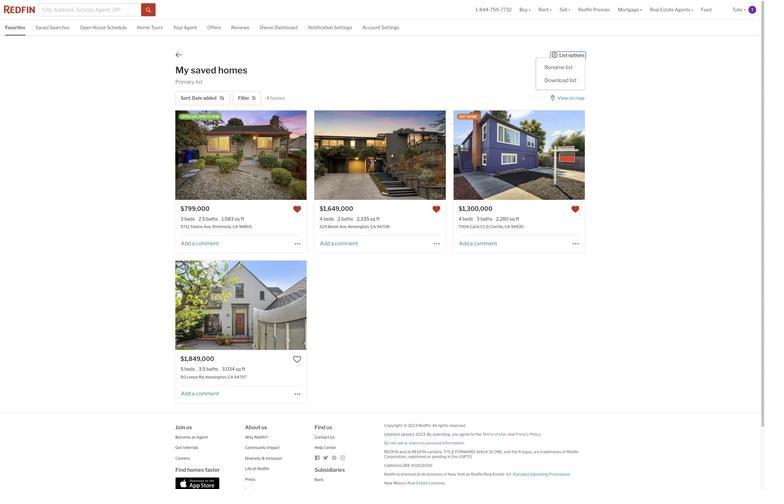 Task type: locate. For each thing, give the bounding box(es) containing it.
registered
[[408, 454, 427, 459]]

ave,
[[204, 224, 212, 229], [340, 224, 348, 229]]

add a comment button for $799,000
[[181, 240, 219, 247]]

1 3 from the left
[[181, 216, 184, 222]]

mortgage ▾ button
[[619, 0, 643, 19]]

ft
[[241, 216, 244, 222], [377, 216, 380, 222], [516, 216, 520, 222], [242, 366, 245, 372]]

sq right 2,335
[[371, 216, 376, 222]]

1 photo of 50 lenox rd, kensington, ca 94707 image from the left
[[44, 261, 176, 350]]

▾ right tyler
[[744, 7, 746, 12]]

redfin instagram image
[[340, 455, 345, 460]]

1 us from the left
[[186, 424, 192, 430]]

open sat, 1pm to 4pm
[[181, 115, 219, 119]]

1 horizontal spatial of
[[562, 449, 566, 454]]

the left r
[[512, 449, 518, 454]]

0 vertical spatial favorite button image
[[572, 205, 580, 214]]

kensington, down 2,335
[[348, 224, 370, 229]]

comment for $1,649,000
[[335, 240, 358, 247]]

photo of 629 beloit ave, kensington, ca 94708 image
[[183, 111, 315, 200], [315, 111, 446, 200], [446, 111, 577, 200]]

a for $799,000
[[192, 240, 195, 247]]

0 vertical spatial new
[[448, 472, 456, 477]]

ca down "2,280 sq ft"
[[505, 224, 511, 229]]

759-
[[491, 7, 501, 12]]

beds up "5712"
[[185, 216, 195, 222]]

to left do
[[417, 472, 421, 477]]

0 vertical spatial kensington,
[[348, 224, 370, 229]]

1 horizontal spatial favorite button image
[[572, 205, 580, 214]]

redfin left premier
[[579, 7, 593, 12]]

4 for $1,300,000
[[459, 216, 462, 222]]

1pm
[[199, 115, 206, 119]]

3 for 3 beds
[[181, 216, 184, 222]]

schedule
[[107, 25, 127, 30]]

redfin right trademarks
[[567, 449, 579, 454]]

ft up 94707
[[242, 366, 245, 372]]

baths right 2
[[342, 216, 353, 222]]

a
[[192, 240, 195, 247], [331, 240, 334, 247], [470, 240, 473, 247], [192, 391, 195, 397]]

of left use on the bottom of the page
[[495, 432, 499, 437]]

ft up 94708
[[377, 216, 380, 222]]

standard
[[513, 472, 529, 477]]

of inside redfin and all redfin variants, title forward, walk score, and the r logos, are trademarks of redfin corporation, registered or pending in the uspto.
[[562, 449, 566, 454]]

. right privacy
[[541, 432, 542, 437]]

3 ▾ from the left
[[569, 7, 571, 12]]

dialog containing rename list
[[537, 58, 585, 89]]

1 vertical spatial favorite button image
[[293, 355, 302, 364]]

a down beloit in the top of the page
[[331, 240, 334, 247]]

redfin pinterest image
[[332, 455, 337, 460]]

us up redfin?
[[262, 424, 267, 430]]

kensington, down 3.5 baths
[[206, 375, 227, 379]]

2 favorite button image from the left
[[432, 205, 441, 214]]

0 vertical spatial to
[[471, 432, 475, 437]]

▾ for mortgage ▾
[[640, 7, 643, 12]]

added
[[203, 95, 217, 101]]

list options
[[560, 52, 585, 58]]

0 horizontal spatial redfin
[[384, 449, 399, 454]]

add
[[181, 240, 191, 247], [320, 240, 330, 247], [459, 240, 469, 247], [181, 391, 191, 397]]

94707
[[234, 375, 247, 379]]

add down the 50
[[181, 391, 191, 397]]

favorite button image
[[293, 205, 302, 214], [432, 205, 441, 214]]

estate inside real estate agents ▾ link
[[661, 7, 674, 12]]

real right mortgage ▾
[[650, 7, 660, 12]]

the left uspto.
[[452, 454, 458, 459]]

0 horizontal spatial to
[[417, 472, 421, 477]]

sq up 94707
[[236, 366, 241, 372]]

buy ▾ button
[[520, 0, 531, 19]]

ca down '3,034'
[[228, 375, 233, 379]]

filter button
[[233, 91, 261, 105]]

rent. button
[[315, 477, 324, 482]]

primary
[[176, 79, 195, 85]]

a down solano
[[192, 240, 195, 247]]

1 horizontal spatial settings
[[382, 25, 400, 30]]

&
[[262, 456, 265, 461]]

0 horizontal spatial new
[[384, 480, 393, 485]]

dre
[[403, 463, 411, 468]]

map
[[576, 95, 585, 101]]

2 settings from the left
[[382, 25, 400, 30]]

0 horizontal spatial favorite button image
[[293, 355, 302, 364]]

estate down do
[[417, 480, 428, 485]]

a down lenox
[[192, 391, 195, 397]]

2 vertical spatial homes
[[187, 467, 204, 473]]

beds for $1,300,000
[[463, 216, 473, 222]]

1 vertical spatial find
[[176, 467, 186, 473]]

0 horizontal spatial ave,
[[204, 224, 212, 229]]

2 ave, from the left
[[340, 224, 348, 229]]

redfin right at
[[257, 466, 269, 471]]

sq right 1,583
[[235, 216, 240, 222]]

add for $799,000
[[181, 240, 191, 247]]

0 horizontal spatial favorite button image
[[293, 205, 302, 214]]

list down list options button
[[566, 64, 573, 70]]

0 horizontal spatial homes
[[187, 467, 204, 473]]

tyler ▾
[[733, 7, 746, 12]]

2 4 beds from the left
[[459, 216, 473, 222]]

ave, down 2.5 baths
[[204, 224, 212, 229]]

photo of 50 lenox rd, kensington, ca 94707 image
[[44, 261, 176, 350], [176, 261, 307, 350], [307, 261, 438, 350]]

0 horizontal spatial kensington,
[[206, 375, 227, 379]]

▾ for rent ▾
[[550, 7, 552, 12]]

photo of 5712 solano ave, richmond, ca 94805 image
[[44, 111, 176, 200], [176, 111, 307, 200], [307, 111, 438, 200]]

ave, down 2 baths
[[340, 224, 348, 229]]

0 vertical spatial find
[[315, 424, 326, 430]]

kensington,
[[348, 224, 370, 229], [206, 375, 227, 379]]

life at redfin button
[[245, 466, 269, 471]]

0 horizontal spatial settings
[[334, 25, 352, 30]]

4 ▾ from the left
[[640, 7, 643, 12]]

become an agent
[[176, 435, 208, 440]]

tyler
[[733, 7, 743, 12]]

3 photo of 5712 solano ave, richmond, ca 94805 image from the left
[[307, 111, 438, 200]]

real left estate.
[[484, 472, 492, 477]]

copyright:
[[384, 423, 403, 428]]

sq up 94530
[[510, 216, 515, 222]]

1 horizontal spatial in
[[448, 454, 451, 459]]

2 horizontal spatial real
[[650, 7, 660, 12]]

buy ▾
[[520, 7, 531, 12]]

1 horizontal spatial new
[[448, 472, 456, 477]]

1 4 beds from the left
[[320, 216, 334, 222]]

1 favorite button image from the left
[[293, 205, 302, 214]]

add a comment button down solano
[[181, 240, 219, 247]]

baths for $1,300,000
[[481, 216, 493, 222]]

comment down the el
[[474, 240, 497, 247]]

kensington, for $1,649,000
[[348, 224, 370, 229]]

find up contact on the bottom left of the page
[[315, 424, 326, 430]]

inclusion
[[266, 456, 282, 461]]

1-
[[476, 7, 480, 12]]

ave, for $1,649,000
[[340, 224, 348, 229]]

1 settings from the left
[[334, 25, 352, 30]]

ft for $1,849,000
[[242, 366, 245, 372]]

ave, for $799,000
[[204, 224, 212, 229]]

contact
[[315, 435, 329, 440]]

in right pending
[[448, 454, 451, 459]]

settings for notification settings
[[334, 25, 352, 30]]

1 horizontal spatial favorite button image
[[432, 205, 441, 214]]

▾ for tyler ▾
[[744, 7, 746, 12]]

5 beds
[[181, 366, 195, 372]]

4 up 7004
[[459, 216, 462, 222]]

us right the join at the left of the page
[[186, 424, 192, 430]]

or left pending
[[428, 454, 431, 459]]

1 vertical spatial of
[[562, 449, 566, 454]]

3 photo of 629 beloit ave, kensington, ca 94708 image from the left
[[446, 111, 577, 200]]

1 vertical spatial or
[[428, 454, 431, 459]]

estate left agents
[[661, 7, 674, 12]]

0 horizontal spatial 4 beds
[[320, 216, 334, 222]]

and right score,
[[504, 449, 511, 454]]

dialog
[[537, 58, 585, 89]]

favorites
[[5, 25, 25, 30]]

3 us from the left
[[327, 424, 332, 430]]

favorite button checkbox
[[572, 205, 580, 214]]

help center
[[315, 445, 337, 450]]

richmond,
[[213, 224, 232, 229]]

beds right 5
[[185, 366, 195, 372]]

list inside my saved homes primary list
[[196, 79, 203, 85]]

sell ▾ button
[[560, 0, 571, 19]]

in right the business
[[444, 472, 447, 477]]

homes up download the redfin app on the apple app store image
[[187, 467, 204, 473]]

1 horizontal spatial kensington,
[[348, 224, 370, 229]]

new
[[448, 472, 456, 477], [384, 480, 393, 485]]

find down 'careers' button
[[176, 467, 186, 473]]

:
[[190, 95, 191, 101]]

us up us
[[327, 424, 332, 430]]

real estate agents ▾ button
[[646, 0, 698, 19]]

0 horizontal spatial .
[[464, 441, 465, 445]]

new left york
[[448, 472, 456, 477]]

of right trademarks
[[562, 449, 566, 454]]

agent right your
[[184, 25, 197, 30]]

1 vertical spatial new
[[384, 480, 393, 485]]

baths up the el
[[481, 216, 493, 222]]

add a comment down beloit in the top of the page
[[320, 240, 358, 247]]

0 vertical spatial estate
[[661, 7, 674, 12]]

information
[[443, 441, 464, 445]]

ft for $1,649,000
[[377, 216, 380, 222]]

redfin right as
[[471, 472, 483, 477]]

add down the 629
[[320, 240, 330, 247]]

1 vertical spatial estate
[[417, 480, 428, 485]]

2 horizontal spatial us
[[327, 424, 332, 430]]

view on map button
[[550, 91, 585, 105]]

ft up 94805
[[241, 216, 244, 222]]

1 horizontal spatial redfin
[[412, 449, 427, 454]]

0 vertical spatial homes
[[218, 65, 248, 76]]

5 ▾ from the left
[[692, 7, 694, 12]]

community impact
[[245, 445, 280, 450]]

2,335 sq ft
[[357, 216, 380, 222]]

notification settings
[[308, 25, 352, 30]]

settings right notification
[[334, 25, 352, 30]]

download list button
[[537, 74, 585, 87]]

▾ right mortgage
[[640, 7, 643, 12]]

options
[[569, 52, 585, 58]]

contact us
[[315, 435, 335, 440]]

find for find us
[[315, 424, 326, 430]]

1 horizontal spatial the
[[476, 432, 482, 437]]

searching,
[[433, 432, 451, 437]]

▾ right buy
[[529, 7, 531, 12]]

▾ right rent
[[550, 7, 552, 12]]

1 vertical spatial agent
[[197, 435, 208, 440]]

baths up 50 lenox rd, kensington, ca 94707 at the left bottom of the page
[[206, 366, 218, 372]]

download the redfin app on the apple app store image
[[176, 477, 220, 489]]

3 for 3 baths
[[477, 216, 480, 222]]

1 vertical spatial .
[[464, 441, 465, 445]]

1 horizontal spatial to
[[471, 432, 475, 437]]

a for $1,300,000
[[470, 240, 473, 247]]

redfin inside redfin and all redfin variants, title forward, walk score, and the r logos, are trademarks of redfin corporation, registered or pending in the uspto.
[[567, 449, 579, 454]]

add a comment button down the rd,
[[181, 391, 219, 397]]

add a comment down solano
[[181, 240, 219, 247]]

comment down the 5712 solano ave, richmond, ca 94805
[[196, 240, 219, 247]]

1 ave, from the left
[[204, 224, 212, 229]]

homes for find homes faster
[[187, 467, 204, 473]]

offers link
[[207, 20, 221, 35]]

ca down 1,583 sq ft
[[233, 224, 238, 229]]

ft up 94530
[[516, 216, 520, 222]]

favorite button checkbox for $1,849,000
[[293, 355, 302, 364]]

comment down 629 beloit ave, kensington, ca 94708
[[335, 240, 358, 247]]

beds up beloit in the top of the page
[[324, 216, 334, 222]]

0 vertical spatial of
[[495, 432, 499, 437]]

a for $1,649,000
[[331, 240, 334, 247]]

the left terms
[[476, 432, 482, 437]]

agree
[[460, 432, 470, 437]]

1 vertical spatial homes
[[270, 95, 285, 101]]

hot home
[[460, 115, 477, 119]]

0 horizontal spatial or
[[404, 441, 408, 445]]

ca for $1,649,000
[[371, 224, 376, 229]]

open
[[80, 25, 91, 30]]

2 horizontal spatial 4
[[459, 216, 462, 222]]

0 vertical spatial or
[[404, 441, 408, 445]]

2 horizontal spatial homes
[[270, 95, 285, 101]]

comment down the rd,
[[196, 391, 219, 397]]

4 beds up the 629
[[320, 216, 334, 222]]

homes for 4 homes
[[270, 95, 285, 101]]

1 vertical spatial kensington,
[[206, 375, 227, 379]]

baths for $799,000
[[206, 216, 218, 222]]

feed button
[[698, 0, 729, 19]]

add a comment button for $1,649,000
[[320, 240, 359, 247]]

1 horizontal spatial homes
[[218, 65, 248, 76]]

account settings
[[363, 25, 400, 30]]

comment for $799,000
[[196, 240, 219, 247]]

mortgage
[[619, 7, 639, 12]]

a for $1,849,000
[[192, 391, 195, 397]]

date
[[192, 95, 202, 101]]

list right download
[[570, 77, 577, 83]]

favorite button image
[[572, 205, 580, 214], [293, 355, 302, 364]]

get referrals button
[[176, 445, 198, 450]]

1 horizontal spatial 4 beds
[[459, 216, 473, 222]]

settings inside "link"
[[334, 25, 352, 30]]

0 horizontal spatial real
[[408, 480, 416, 485]]

1 horizontal spatial find
[[315, 424, 326, 430]]

agent right an
[[197, 435, 208, 440]]

redfin inside button
[[579, 7, 593, 12]]

add a comment button down the "carol"
[[459, 240, 498, 247]]

add down "5712"
[[181, 240, 191, 247]]

as
[[466, 472, 470, 477]]

0 horizontal spatial find
[[176, 467, 186, 473]]

50
[[181, 375, 186, 379]]

saved searches link
[[36, 20, 70, 35]]

redfin down my
[[412, 449, 427, 454]]

0 horizontal spatial us
[[186, 424, 192, 430]]

3 baths
[[477, 216, 493, 222]]

▾ right sell
[[569, 7, 571, 12]]

7732
[[501, 7, 512, 12]]

4 right filter popup button
[[266, 95, 269, 101]]

and
[[508, 432, 515, 437], [400, 449, 406, 454], [504, 449, 511, 454]]

baths up the 5712 solano ave, richmond, ca 94805
[[206, 216, 218, 222]]

us for about us
[[262, 424, 267, 430]]

sell ▾
[[560, 7, 571, 12]]

3 up "5712"
[[181, 216, 184, 222]]

rent.
[[315, 477, 324, 482]]

privacy
[[516, 432, 529, 437]]

2 ▾ from the left
[[550, 7, 552, 12]]

a down the "carol"
[[470, 240, 473, 247]]

find us
[[315, 424, 332, 430]]

real estate agents ▾
[[650, 7, 694, 12]]

homes right filter popup button
[[270, 95, 285, 101]]

favorite button checkbox
[[293, 205, 302, 214], [432, 205, 441, 214], [293, 355, 302, 364]]

list down saved
[[196, 79, 203, 85]]

redfin facebook image
[[315, 455, 320, 460]]

baths for $1,849,000
[[206, 366, 218, 372]]

and right ,
[[508, 432, 515, 437]]

comment for $1,300,000
[[474, 240, 497, 247]]

get
[[176, 445, 182, 450]]

add a comment down the rd,
[[181, 391, 219, 397]]

terms
[[483, 432, 494, 437]]

settings right account
[[382, 25, 400, 30]]

faster
[[205, 467, 220, 473]]

1 horizontal spatial .
[[541, 432, 542, 437]]

.
[[541, 432, 542, 437], [464, 441, 465, 445]]

add down 7004
[[459, 240, 469, 247]]

4 beds up 7004
[[459, 216, 473, 222]]

account
[[363, 25, 381, 30]]

photo of 7004 carol ct, el cerrito, ca 94530 image
[[323, 111, 454, 200], [454, 111, 585, 200], [585, 111, 717, 200]]

by
[[427, 432, 432, 437]]

redfin.
[[419, 423, 432, 428]]

all
[[407, 449, 411, 454]]

download
[[545, 77, 569, 83]]

beds up 7004
[[463, 216, 473, 222]]

add for $1,849,000
[[181, 391, 191, 397]]

2 3 from the left
[[477, 216, 480, 222]]

real down licensed
[[408, 480, 416, 485]]

▾ right agents
[[692, 7, 694, 12]]

3 up the "carol"
[[477, 216, 480, 222]]

0 vertical spatial .
[[541, 432, 542, 437]]

new left mexico at bottom
[[384, 480, 393, 485]]

0 horizontal spatial 3
[[181, 216, 184, 222]]

add a comment down the "carol"
[[459, 240, 497, 247]]

rent ▾
[[539, 7, 552, 12]]

favorites link
[[5, 20, 25, 35]]

4 up the 629
[[320, 216, 323, 222]]

at
[[253, 466, 257, 471]]

1 ▾ from the left
[[529, 7, 531, 12]]

ca down 2,335 sq ft
[[371, 224, 376, 229]]

do
[[422, 472, 426, 477]]

us for find us
[[327, 424, 332, 430]]

1 horizontal spatial estate
[[661, 7, 674, 12]]

1 horizontal spatial us
[[262, 424, 267, 430]]

. down agree
[[464, 441, 465, 445]]

6 ▾ from the left
[[744, 7, 746, 12]]

0 vertical spatial real
[[650, 7, 660, 12]]

0 horizontal spatial of
[[495, 432, 499, 437]]

beds for $799,000
[[185, 216, 195, 222]]

to right agree
[[471, 432, 475, 437]]

or right sell
[[404, 441, 408, 445]]

©
[[404, 423, 407, 428]]

2 us from the left
[[262, 424, 267, 430]]

redfin down not
[[384, 449, 399, 454]]

0 vertical spatial in
[[448, 454, 451, 459]]

1 horizontal spatial or
[[428, 454, 431, 459]]

1 horizontal spatial 3
[[477, 216, 480, 222]]

1 horizontal spatial ave,
[[340, 224, 348, 229]]

settings for account settings
[[382, 25, 400, 30]]

2
[[338, 216, 341, 222]]

1 horizontal spatial 4
[[320, 216, 323, 222]]

1 vertical spatial in
[[444, 472, 447, 477]]

redfin left "is" on the right of the page
[[384, 472, 396, 477]]

▾ for buy ▾
[[529, 7, 531, 12]]

2 photo of 5712 solano ave, richmond, ca 94805 image from the left
[[176, 111, 307, 200]]

1 vertical spatial real
[[484, 472, 492, 477]]

add for $1,649,000
[[320, 240, 330, 247]]



Task type: describe. For each thing, give the bounding box(es) containing it.
4 beds for $1,300,000
[[459, 216, 473, 222]]

solano
[[191, 224, 203, 229]]

2023
[[408, 423, 418, 428]]

an
[[192, 435, 196, 440]]

844-
[[480, 7, 491, 12]]

get referrals
[[176, 445, 198, 450]]

buy ▾ button
[[516, 0, 535, 19]]

all
[[433, 423, 437, 428]]

become an agent button
[[176, 435, 208, 440]]

add a comment button for $1,849,000
[[181, 391, 219, 397]]

7004
[[459, 224, 469, 229]]

join us
[[176, 424, 192, 430]]

2,335
[[357, 216, 370, 222]]

1 redfin from the left
[[384, 449, 399, 454]]

favorite button image for $1,849,000
[[293, 355, 302, 364]]

your agent link
[[173, 20, 197, 35]]

1,583
[[222, 216, 234, 222]]

submit search image
[[146, 7, 151, 13]]

2,280
[[496, 216, 509, 222]]

2 baths
[[338, 216, 353, 222]]

ft for $1,300,000
[[516, 216, 520, 222]]

on
[[569, 95, 575, 101]]

to
[[206, 115, 211, 119]]

▾ for sell ▾
[[569, 7, 571, 12]]

2 photo of 50 lenox rd, kensington, ca 94707 image from the left
[[176, 261, 307, 350]]

user photo image
[[749, 6, 757, 14]]

favorite button image for $1,300,000
[[572, 205, 580, 214]]

0 horizontal spatial estate
[[417, 480, 428, 485]]

ca for $1,849,000
[[228, 375, 233, 379]]

3 beds
[[181, 216, 195, 222]]

notification
[[308, 25, 333, 30]]

favorite button checkbox for $799,000
[[293, 205, 302, 214]]

privacy policy link
[[516, 432, 541, 437]]

tours
[[151, 25, 163, 30]]

sell
[[397, 441, 403, 445]]

are
[[534, 449, 540, 454]]

sort : date added
[[181, 95, 217, 101]]

mortgage ▾
[[619, 7, 643, 12]]

3.5
[[199, 366, 206, 372]]

and left all
[[400, 449, 406, 454]]

3,034
[[222, 366, 235, 372]]

add a comment for $1,300,000
[[459, 240, 497, 247]]

or inside redfin and all redfin variants, title forward, walk score, and the r logos, are trademarks of redfin corporation, registered or pending in the uspto.
[[428, 454, 431, 459]]

house
[[92, 25, 106, 30]]

policy
[[530, 432, 541, 437]]

my saved homes primary list
[[176, 65, 248, 85]]

share
[[409, 441, 419, 445]]

sq for $799,000
[[235, 216, 240, 222]]

homes inside my saved homes primary list
[[218, 65, 248, 76]]

favorite button image for $1,649,000
[[432, 205, 441, 214]]

hot
[[460, 115, 467, 119]]

updated
[[384, 432, 400, 437]]

rent ▾ button
[[539, 0, 552, 19]]

City, Address, School, Agent, ZIP search field
[[39, 3, 141, 16]]

4pm
[[212, 115, 219, 119]]

add a comment for $1,649,000
[[320, 240, 358, 247]]

why redfin? button
[[245, 435, 268, 440]]

sell
[[560, 7, 568, 12]]

2 vertical spatial real
[[408, 480, 416, 485]]

find for find homes faster
[[176, 467, 186, 473]]

add a comment button for $1,300,000
[[459, 240, 498, 247]]

add for $1,300,000
[[459, 240, 469, 247]]

add a comment for $799,000
[[181, 240, 219, 247]]

sq for $1,300,000
[[510, 216, 515, 222]]

0 vertical spatial agent
[[184, 25, 197, 30]]

0 horizontal spatial the
[[452, 454, 458, 459]]

#01521930
[[411, 463, 433, 468]]

carol
[[470, 224, 480, 229]]

beds for $1,649,000
[[324, 216, 334, 222]]

diversity & inclusion button
[[245, 456, 282, 461]]

kensington, for $1,849,000
[[206, 375, 227, 379]]

saved searches
[[36, 25, 70, 30]]

score,
[[489, 449, 503, 454]]

press button
[[245, 477, 256, 482]]

0 horizontal spatial in
[[444, 472, 447, 477]]

2 horizontal spatial the
[[512, 449, 518, 454]]

3 photo of 50 lenox rd, kensington, ca 94707 image from the left
[[307, 261, 438, 350]]

5712 solano ave, richmond, ca 94805
[[181, 224, 252, 229]]

center
[[324, 445, 337, 450]]

favorite button image for $799,000
[[293, 205, 302, 214]]

1 photo of 5712 solano ave, richmond, ca 94805 image from the left
[[44, 111, 176, 200]]

favorite button checkbox for $1,649,000
[[432, 205, 441, 214]]

saved
[[191, 65, 216, 76]]

list for download list
[[570, 77, 577, 83]]

1-844-759-7732
[[476, 7, 512, 12]]

sort
[[181, 95, 190, 101]]

notification settings link
[[308, 20, 352, 35]]

ft for $799,000
[[241, 216, 244, 222]]

uspto.
[[459, 454, 473, 459]]

your
[[173, 25, 183, 30]]

cerrito,
[[491, 224, 504, 229]]

real estate licenses link
[[408, 480, 445, 485]]

1 photo of 629 beloit ave, kensington, ca 94708 image from the left
[[183, 111, 315, 200]]

4 beds for $1,649,000
[[320, 216, 334, 222]]

0 horizontal spatial 4
[[266, 95, 269, 101]]

3 photo of 7004 carol ct, el cerrito, ca 94530 image from the left
[[585, 111, 717, 200]]

rent ▾ button
[[535, 0, 556, 19]]

logos,
[[522, 449, 533, 454]]

2 photo of 7004 carol ct, el cerrito, ca 94530 image from the left
[[454, 111, 585, 200]]

2 photo of 629 beloit ave, kensington, ca 94708 image from the left
[[315, 111, 446, 200]]

4 for $1,649,000
[[320, 216, 323, 222]]

offers
[[207, 25, 221, 30]]

sq for $1,849,000
[[236, 366, 241, 372]]

filter
[[238, 95, 250, 101]]

sq for $1,649,000
[[371, 216, 376, 222]]

reviews
[[231, 25, 249, 30]]

us for join us
[[186, 424, 192, 430]]

redfin twitter image
[[323, 455, 328, 460]]

5712
[[181, 224, 190, 229]]

trademarks
[[541, 449, 562, 454]]

ca for $799,000
[[233, 224, 238, 229]]

r
[[519, 449, 521, 454]]

terms of use link
[[483, 432, 507, 437]]

owner
[[260, 25, 274, 30]]

1 horizontal spatial real
[[484, 472, 492, 477]]

1 photo of 7004 carol ct, el cerrito, ca 94530 image from the left
[[323, 111, 454, 200]]

california
[[384, 463, 402, 468]]

1 vertical spatial to
[[417, 472, 421, 477]]

list for rename list
[[566, 64, 573, 70]]

add a comment for $1,849,000
[[181, 391, 219, 397]]

about us
[[245, 424, 267, 430]]

copyright: © 2023 redfin. all rights reserved.
[[384, 423, 466, 428]]

is
[[397, 472, 400, 477]]

94708
[[377, 224, 390, 229]]

beds for $1,849,000
[[185, 366, 195, 372]]

el
[[487, 224, 490, 229]]

real inside dropdown button
[[650, 7, 660, 12]]

5
[[181, 366, 184, 372]]

become
[[176, 435, 191, 440]]

not
[[390, 441, 397, 445]]

baths for $1,649,000
[[342, 216, 353, 222]]

2 redfin from the left
[[412, 449, 427, 454]]

help center button
[[315, 445, 337, 450]]

subsidiaries
[[315, 467, 345, 473]]

comment for $1,849,000
[[196, 391, 219, 397]]

,
[[507, 432, 507, 437]]

94805
[[239, 224, 252, 229]]

rd,
[[199, 375, 205, 379]]

agents
[[675, 7, 691, 12]]

diversity
[[245, 456, 261, 461]]

in inside redfin and all redfin variants, title forward, walk score, and the r logos, are trademarks of redfin corporation, registered or pending in the uspto.
[[448, 454, 451, 459]]

owner dashboard link
[[260, 20, 298, 35]]

redfin premier
[[579, 7, 611, 12]]

searches
[[50, 25, 70, 30]]



Task type: vqa. For each thing, say whether or not it's contained in the screenshot.
'WHY'
yes



